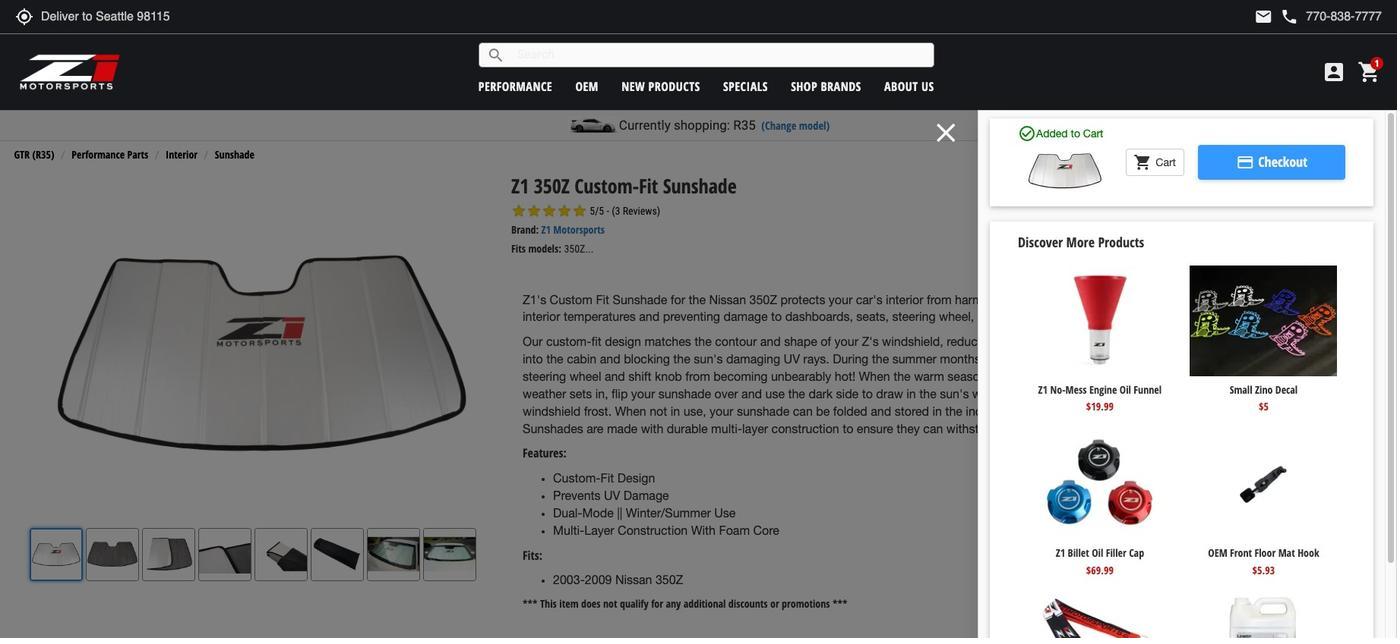 Task type: describe. For each thing, give the bounding box(es) containing it.
hook
[[1298, 547, 1319, 561]]

350z inside z1 350z custom-fit sunshade star star star star star 5/5 - (3 reviews) brand: z1 motorsports fits models: 350z...
[[534, 173, 570, 200]]

(learn more about the ultimate frontier giveaway) link
[[1156, 296, 1342, 309]]

0 horizontal spatial in
[[671, 405, 680, 418]]

check_circle_outline added to cart
[[1018, 125, 1103, 143]]

to down folded
[[843, 422, 853, 436]]

season
[[948, 370, 987, 384]]

small zino decal $5
[[1230, 383, 1298, 414]]

z1 up models:
[[541, 223, 551, 237]]

account_box link
[[1318, 60, 1350, 84]]

products
[[1098, 233, 1144, 252]]

shopping_cart cart
[[1134, 153, 1176, 172]]

question
[[1227, 544, 1264, 559]]

damaging
[[726, 353, 780, 366]]

warm
[[914, 370, 944, 384]]

to inside in stock, ready to ship. help
[[1230, 358, 1240, 375]]

windshield
[[523, 405, 581, 418]]

oem for oem front floor mat hook $5.93
[[1208, 547, 1227, 561]]

the down 'z's'
[[872, 353, 889, 366]]

and down the becoming
[[742, 387, 762, 401]]

and up the ensure
[[871, 405, 891, 418]]

z1 for 350z
[[511, 173, 529, 200]]

combat
[[1040, 387, 1082, 401]]

use
[[714, 507, 736, 520]]

folded
[[833, 405, 867, 418]]

your down over
[[710, 405, 733, 418]]

about inside ask a question about this product link
[[1267, 544, 1292, 559]]

our custom-fit design matches the contour and shape of your z's windshield, reducing sunlight penetration into the cabin and blocking the sun's damaging uv rays. during the summer months, this will help keep your steering wheel and shift knob from becoming unbearably hot! when the warm season passes and cool weather sets in, flip your sunshade over and use the dark side to draw in the sun's warmth and combat windshield frost. when not in use, your sunshade can be folded and stored in the included storage bag. z1 sunshades are made with durable multi-layer construction to ensure they can withstand the test of time.
[[523, 335, 1111, 436]]

uv inside our custom-fit design matches the contour and shape of your z's windshield, reducing sunlight penetration into the cabin and blocking the sun's damaging uv rays. during the summer months, this will help keep your steering wheel and shift knob from becoming unbearably hot! when the warm season passes and cool weather sets in, flip your sunshade over and use the dark side to draw in the sun's warmth and combat windshield frost. when not in use, your sunshade can be folded and stored in the included storage bag. z1 sunshades are made with durable multi-layer construction to ensure they can withstand the test of time.
[[784, 353, 800, 366]]

performance
[[72, 148, 125, 162]]

performance
[[478, 78, 552, 95]]

prevents
[[553, 489, 601, 503]]

or
[[770, 597, 779, 612]]

||
[[617, 507, 622, 520]]

the down warm
[[919, 387, 937, 401]]

to right side
[[862, 387, 873, 401]]

fit inside z1 350z custom-fit sunshade star star star star star 5/5 - (3 reviews) brand: z1 motorsports fits models: 350z...
[[639, 173, 658, 200]]

oem link
[[575, 78, 599, 95]]

seats,
[[856, 310, 889, 324]]

damage
[[724, 310, 768, 324]]

the down the preventing
[[695, 335, 712, 349]]

350z...
[[564, 243, 594, 255]]

new products
[[622, 78, 700, 95]]

motorsports
[[553, 223, 605, 237]]

1 vertical spatial this
[[540, 597, 557, 612]]

nissan inside z1's custom fit sunshade for the nissan 350z protects your car's interior from harmful uv rays, reducing interior temperatures and preventing damage to dashboards, seats, steering wheel, and interior trim.
[[709, 293, 746, 307]]

1 vertical spatial not
[[603, 597, 617, 612]]

0 horizontal spatial can
[[793, 405, 813, 418]]

from inside our custom-fit design matches the contour and shape of your z's windshield, reducing sunlight penetration into the cabin and blocking the sun's damaging uv rays. during the summer months, this will help keep your steering wheel and shift knob from becoming unbearably hot! when the warm season passes and cool weather sets in, flip your sunshade over and use the dark side to draw in the sun's warmth and combat windshield frost. when not in use, your sunshade can be folded and stored in the included storage bag. z1 sunshades are made with durable multi-layer construction to ensure they can withstand the test of time.
[[685, 370, 710, 384]]

cart inside shopping_cart cart
[[1156, 156, 1176, 169]]

z1 for no-
[[1038, 383, 1048, 397]]

the inside z1's custom fit sunshade for the nissan 350z protects your car's interior from harmful uv rays, reducing interior temperatures and preventing damage to dashboards, seats, steering wheel, and interior trim.
[[689, 293, 706, 307]]

uv inside custom-fit design prevents uv damage dual-mode || winter/summer use multi-layer construction with foam core
[[604, 489, 620, 503]]

custom- inside z1 350z custom-fit sunshade star star star star star 5/5 - (3 reviews) brand: z1 motorsports fits models: 350z...
[[575, 173, 639, 200]]

2003-2009 nissan 350z
[[553, 574, 683, 588]]

brands
[[821, 78, 861, 95]]

multi-
[[711, 422, 742, 436]]

be
[[816, 405, 830, 418]]

z1 no-mess engine oil funnel $19.99
[[1038, 383, 1162, 414]]

multi-
[[553, 524, 584, 538]]

list
[[1296, 508, 1310, 522]]

the right into
[[546, 353, 563, 366]]

1 vertical spatial sun's
[[940, 387, 969, 401]]

5 star from the left
[[572, 204, 587, 219]]

giveaway)
[[1305, 296, 1342, 309]]

close
[[930, 117, 962, 149]]

passes
[[990, 370, 1028, 384]]

and left the cool
[[1032, 370, 1052, 384]]

ship.
[[1243, 358, 1266, 375]]

matches
[[645, 335, 691, 349]]

2 vertical spatial cart
[[1282, 467, 1304, 485]]

z1 inside our custom-fit design matches the contour and shape of your z's windshield, reducing sunlight penetration into the cabin and blocking the sun's damaging uv rays. during the summer months, this will help keep your steering wheel and shift knob from becoming unbearably hot! when the warm season passes and cool weather sets in, flip your sunshade over and use the dark side to draw in the sun's warmth and combat windshield frost. when not in use, your sunshade can be folded and stored in the included storage bag. z1 sunshades are made with durable multi-layer construction to ensure they can withstand the test of time.
[[1087, 405, 1102, 418]]

on
[[1260, 508, 1270, 522]]

search
[[487, 46, 505, 64]]

wheel
[[570, 370, 601, 384]]

car's
[[856, 293, 883, 307]]

and up the storage at the right bottom of the page
[[1016, 387, 1037, 401]]

shopping:
[[674, 118, 730, 133]]

sunshade inside z1 350z custom-fit sunshade star star star star star 5/5 - (3 reviews) brand: z1 motorsports fits models: 350z...
[[663, 173, 737, 200]]

z1's
[[523, 293, 546, 307]]

steering inside our custom-fit design matches the contour and shape of your z's windshield, reducing sunlight penetration into the cabin and blocking the sun's damaging uv rays. during the summer months, this will help keep your steering wheel and shift knob from becoming unbearably hot! when the warm season passes and cool weather sets in, flip your sunshade over and use the dark side to draw in the sun's warmth and combat windshield frost. when not in use, your sunshade can be folded and stored in the included storage bag. z1 sunshades are made with durable multi-layer construction to ensure they can withstand the test of time.
[[523, 370, 566, 384]]

and up matches
[[639, 310, 660, 324]]

floor
[[1255, 547, 1276, 561]]

from inside z1's custom fit sunshade for the nissan 350z protects your car's interior from harmful uv rays, reducing interior temperatures and preventing damage to dashboards, seats, steering wheel, and interior trim.
[[927, 293, 952, 307]]

with
[[641, 422, 663, 436]]

cart inside check_circle_outline added to cart
[[1083, 128, 1103, 140]]

becoming
[[714, 370, 768, 384]]

brand:
[[511, 223, 539, 237]]

z1 billet oil filler cap $69.99
[[1056, 547, 1144, 578]]

decal
[[1275, 383, 1298, 397]]

shift
[[628, 370, 651, 384]]

2 star from the left
[[527, 204, 542, 219]]

side
[[836, 387, 859, 401]]

check_circle_outline
[[1018, 125, 1036, 143]]

and down design
[[600, 353, 620, 366]]

stored
[[895, 405, 929, 418]]

in,
[[595, 387, 608, 401]]

keep
[[1057, 353, 1084, 366]]

0 horizontal spatial of
[[821, 335, 831, 349]]

2 horizontal spatial in
[[932, 405, 942, 418]]

fit
[[591, 335, 602, 349]]

sets
[[570, 387, 592, 401]]

no-
[[1050, 383, 1066, 397]]

1 horizontal spatial can
[[923, 422, 943, 436]]

models:
[[528, 242, 561, 256]]

draw
[[876, 387, 903, 401]]

discover
[[1018, 233, 1063, 252]]

reducing inside our custom-fit design matches the contour and shape of your z's windshield, reducing sunlight penetration into the cabin and blocking the sun's damaging uv rays. during the summer months, this will help keep your steering wheel and shift knob from becoming unbearably hot! when the warm season passes and cool weather sets in, flip your sunshade over and use the dark side to draw in the sun's warmth and combat windshield frost. when not in use, your sunshade can be folded and stored in the included storage bag. z1 sunshades are made with durable multi-layer construction to ensure they can withstand the test of time.
[[947, 335, 994, 349]]

will
[[1010, 353, 1028, 366]]

with
[[691, 524, 716, 538]]

oem for oem
[[575, 78, 599, 95]]

weather
[[523, 387, 566, 401]]

products
[[648, 78, 700, 95]]

not inside our custom-fit design matches the contour and shape of your z's windshield, reducing sunlight penetration into the cabin and blocking the sun's damaging uv rays. during the summer months, this will help keep your steering wheel and shift knob from becoming unbearably hot! when the warm season passes and cool weather sets in, flip your sunshade over and use the dark side to draw in the sun's warmth and combat windshield frost. when not in use, your sunshade can be folded and stored in the included storage bag. z1 sunshades are made with durable multi-layer construction to ensure they can withstand the test of time.
[[650, 405, 667, 418]]

harmful
[[955, 293, 996, 307]]

1 horizontal spatial of
[[1047, 422, 1057, 436]]

z1's custom fit sunshade for the nissan 350z protects your car's interior from harmful uv rays, reducing interior temperatures and preventing damage to dashboards, seats, steering wheel, and interior trim.
[[523, 293, 1095, 324]]

reducing inside z1's custom fit sunshade for the nissan 350z protects your car's interior from harmful uv rays, reducing interior temperatures and preventing damage to dashboards, seats, steering wheel, and interior trim.
[[1048, 293, 1095, 307]]

your inside z1's custom fit sunshade for the nissan 350z protects your car's interior from harmful uv rays, reducing interior temperatures and preventing damage to dashboards, seats, steering wheel, and interior trim.
[[829, 293, 853, 307]]

model)
[[799, 119, 830, 133]]

phone
[[1280, 8, 1299, 26]]

z1 motorsports link
[[541, 223, 605, 237]]

durable
[[667, 422, 708, 436]]

more for (learn
[[1181, 296, 1200, 309]]

storage
[[1016, 405, 1057, 418]]

and up damaging
[[760, 335, 781, 349]]

0 vertical spatial this
[[1295, 544, 1311, 559]]

mail phone
[[1255, 8, 1299, 26]]

test
[[1023, 422, 1043, 436]]

parts
[[127, 148, 148, 162]]

mat
[[1278, 547, 1295, 561]]

0 vertical spatial sun's
[[694, 353, 723, 366]]

frontier
[[1274, 296, 1302, 309]]

engine
[[1089, 383, 1117, 397]]

help inside in stock, ready to ship. help
[[1269, 357, 1285, 373]]

price:
[[1156, 390, 1179, 405]]

performance parts link
[[72, 148, 148, 162]]

windshield,
[[882, 335, 943, 349]]

layer
[[584, 524, 614, 538]]

to inside z1's custom fit sunshade for the nissan 350z protects your car's interior from harmful uv rays, reducing interior temperatures and preventing damage to dashboards, seats, steering wheel, and interior trim.
[[771, 310, 782, 324]]



Task type: vqa. For each thing, say whether or not it's contained in the screenshot.


Task type: locate. For each thing, give the bounding box(es) containing it.
0 horizontal spatial sun's
[[694, 353, 723, 366]]

the up the preventing
[[689, 293, 706, 307]]

sunshade up the use,
[[658, 387, 711, 401]]

1 vertical spatial of
[[1047, 422, 1057, 436]]

2 vertical spatial sunshade
[[613, 293, 667, 307]]

0 horizontal spatial cart
[[1083, 128, 1103, 140]]

help inside our custom-fit design matches the contour and shape of your z's windshield, reducing sunlight penetration into the cabin and blocking the sun's damaging uv rays. during the summer months, this will help keep your steering wheel and shift knob from becoming unbearably hot! when the warm season passes and cool weather sets in, flip your sunshade over and use the dark side to draw in the sun's warmth and combat windshield frost. when not in use, your sunshade can be folded and stored in the included storage bag. z1 sunshades are made with durable multi-layer construction to ensure they can withstand the test of time.
[[1031, 353, 1054, 366]]

0 horizontal spatial sunshade
[[658, 387, 711, 401]]

z1 for billet
[[1056, 547, 1065, 561]]

2 vertical spatial 350z
[[656, 574, 683, 588]]

uv up ||
[[604, 489, 620, 503]]

0 vertical spatial sunshade
[[658, 387, 711, 401]]

5/5 -
[[590, 205, 609, 217]]

to inside check_circle_outline added to cart
[[1071, 128, 1080, 140]]

oil inside "z1 billet oil filler cap $69.99"
[[1092, 547, 1103, 561]]

1 vertical spatial uv
[[784, 353, 800, 366]]

mode
[[582, 507, 614, 520]]

1 horizontal spatial reducing
[[1048, 293, 1095, 307]]

gtr (r35) link
[[14, 148, 54, 162]]

not right does
[[603, 597, 617, 612]]

1 horizontal spatial when
[[859, 370, 890, 384]]

custom- up the 'prevents'
[[553, 472, 601, 486]]

steering up weather
[[523, 370, 566, 384]]

1 horizontal spatial more
[[1181, 296, 1200, 309]]

the down unbearably
[[788, 387, 805, 401]]

can right they
[[923, 422, 943, 436]]

sun's down season
[[940, 387, 969, 401]]

0 horizontal spatial for
[[651, 597, 663, 612]]

in right stored
[[932, 405, 942, 418]]

the
[[689, 293, 706, 307], [695, 335, 712, 349], [546, 353, 563, 366], [673, 353, 690, 366], [872, 353, 889, 366], [894, 370, 911, 384], [788, 387, 805, 401], [919, 387, 937, 401], [945, 405, 962, 418], [1003, 422, 1020, 436]]

sunshade up temperatures
[[613, 293, 667, 307]]

0 vertical spatial from
[[927, 293, 952, 307]]

interior down z1's
[[523, 310, 560, 324]]

0 vertical spatial for
[[671, 293, 685, 307]]

sunshade up layer
[[737, 405, 790, 418]]

$5.93
[[1252, 564, 1275, 578]]

sunshade inside z1's custom fit sunshade for the nissan 350z protects your car's interior from harmful uv rays, reducing interior temperatures and preventing damage to dashboards, seats, steering wheel, and interior trim.
[[613, 293, 667, 307]]

0 vertical spatial more
[[1066, 233, 1095, 252]]

performance parts
[[72, 148, 148, 162]]

features:
[[523, 445, 567, 462]]

1 horizontal spatial nissan
[[709, 293, 746, 307]]

custom- inside custom-fit design prevents uv damage dual-mode || winter/summer use multi-layer construction with foam core
[[553, 472, 601, 486]]

oil up $69.99
[[1092, 547, 1103, 561]]

0 horizontal spatial oem
[[575, 78, 599, 95]]

0 vertical spatial about
[[884, 78, 918, 95]]

350z up damage
[[749, 293, 777, 307]]

not up with
[[650, 405, 667, 418]]

sunshade right interior
[[215, 148, 254, 162]]

$5
[[1259, 400, 1269, 414]]

about us link
[[884, 78, 934, 95]]

to right add
[[1268, 467, 1279, 485]]

1 horizontal spatial cart
[[1156, 156, 1176, 169]]

sun's down contour
[[694, 353, 723, 366]]

$69.99
[[1086, 564, 1114, 578]]

1 horizontal spatial from
[[927, 293, 952, 307]]

any
[[666, 597, 681, 612]]

more
[[1066, 233, 1095, 252], [1181, 296, 1200, 309]]

3 star from the left
[[542, 204, 557, 219]]

350z up any
[[656, 574, 683, 588]]

0 vertical spatial cart
[[1083, 128, 1103, 140]]

fits
[[511, 242, 526, 256]]

1 horizontal spatial oil
[[1120, 383, 1131, 397]]

1 vertical spatial nissan
[[615, 574, 652, 588]]

for left any
[[651, 597, 663, 612]]

2 *** from the left
[[833, 597, 848, 612]]

0 horizontal spatial steering
[[523, 370, 566, 384]]

1 horizontal spatial 350z
[[656, 574, 683, 588]]

oem left front in the bottom of the page
[[1208, 547, 1227, 561]]

core
[[753, 524, 779, 538]]

shopping_cart for shopping_cart
[[1358, 60, 1382, 84]]

1 horizontal spatial for
[[671, 293, 685, 307]]

1 vertical spatial for
[[651, 597, 663, 612]]

your up during
[[835, 335, 858, 349]]

1 vertical spatial reducing
[[947, 335, 994, 349]]

sunshade
[[658, 387, 711, 401], [737, 405, 790, 418]]

item on wish list
[[1237, 508, 1310, 522]]

1 vertical spatial about
[[1202, 296, 1224, 309]]

1 vertical spatial cart
[[1156, 156, 1176, 169]]

protects
[[781, 293, 825, 307]]

1 vertical spatial when
[[615, 405, 646, 418]]

your down shift
[[631, 387, 655, 401]]

help
[[1031, 353, 1054, 366], [1269, 357, 1285, 373]]

in up stored
[[907, 387, 916, 401]]

the down summer
[[894, 370, 911, 384]]

are
[[587, 422, 604, 436]]

during
[[833, 353, 869, 366]]

*** this item does not qualify for any additional discounts or promotions ***
[[523, 597, 848, 612]]

shopping_cart for shopping_cart cart
[[1134, 153, 1152, 172]]

warmth
[[972, 387, 1013, 401]]

specials
[[723, 78, 768, 95]]

to right added
[[1071, 128, 1080, 140]]

help right ship. on the right
[[1269, 357, 1285, 373]]

2 horizontal spatial 350z
[[749, 293, 777, 307]]

uv down shape on the right
[[784, 353, 800, 366]]

item
[[1237, 508, 1257, 522]]

design
[[605, 335, 641, 349]]

0 vertical spatial reducing
[[1048, 293, 1095, 307]]

0 horizontal spatial oil
[[1092, 547, 1103, 561]]

fit inside custom-fit design prevents uv damage dual-mode || winter/summer use multi-layer construction with foam core
[[601, 472, 614, 486]]

z1 left billet
[[1056, 547, 1065, 561]]

ask a question about this product link
[[1156, 538, 1369, 566]]

the left test
[[1003, 422, 1020, 436]]

1 vertical spatial shopping_cart
[[1134, 153, 1152, 172]]

the up knob
[[673, 353, 690, 366]]

custom
[[550, 293, 593, 307]]

added
[[1036, 128, 1068, 140]]

frost.
[[584, 405, 612, 418]]

0 vertical spatial shopping_cart
[[1358, 60, 1382, 84]]

4 star from the left
[[557, 204, 572, 219]]

0 vertical spatial custom-
[[575, 173, 639, 200]]

us
[[922, 78, 934, 95]]

1 horizontal spatial about
[[1202, 296, 1224, 309]]

1 horizontal spatial shopping_cart
[[1358, 60, 1382, 84]]

1 vertical spatial sunshade
[[663, 173, 737, 200]]

1 horizontal spatial help
[[1269, 357, 1285, 373]]

0 vertical spatial not
[[650, 405, 667, 418]]

winter/summer
[[626, 507, 711, 520]]

price: $49.99
[[1156, 382, 1234, 407]]

1 vertical spatial fit
[[596, 293, 609, 307]]

1 horizontal spatial interior
[[886, 293, 923, 307]]

uv left rays,
[[999, 293, 1015, 307]]

z1 right bag.
[[1087, 405, 1102, 418]]

0 vertical spatial when
[[859, 370, 890, 384]]

steering up windshield,
[[892, 310, 936, 324]]

2 vertical spatial fit
[[601, 472, 614, 486]]

this left 'item'
[[540, 597, 557, 612]]

*** left 'item'
[[523, 597, 538, 612]]

phone link
[[1280, 8, 1382, 26]]

wish
[[1273, 508, 1293, 522]]

your right keep
[[1087, 353, 1111, 366]]

funnel
[[1134, 383, 1162, 397]]

your
[[829, 293, 853, 307], [835, 335, 858, 349], [1087, 353, 1111, 366], [631, 387, 655, 401], [710, 405, 733, 418]]

z1 inside "z1 billet oil filler cap $69.99"
[[1056, 547, 1065, 561]]

2 vertical spatial uv
[[604, 489, 620, 503]]

0 vertical spatial oil
[[1120, 383, 1131, 397]]

1 vertical spatial can
[[923, 422, 943, 436]]

damage
[[624, 489, 669, 503]]

checkout
[[1258, 153, 1307, 171]]

blocking
[[624, 353, 670, 366]]

0 horizontal spatial help
[[1031, 353, 1054, 366]]

1 vertical spatial from
[[685, 370, 710, 384]]

payment
[[1236, 153, 1254, 172]]

0 horizontal spatial reducing
[[947, 335, 994, 349]]

temperatures
[[564, 310, 636, 324]]

rays,
[[1019, 293, 1045, 307]]

1 horizontal spatial this
[[1295, 544, 1311, 559]]

this left "product"
[[1295, 544, 1311, 559]]

1 vertical spatial 350z
[[749, 293, 777, 307]]

from right knob
[[685, 370, 710, 384]]

0 vertical spatial uv
[[999, 293, 1015, 307]]

1 *** from the left
[[523, 597, 538, 612]]

0 horizontal spatial shopping_cart
[[1134, 153, 1152, 172]]

performance link
[[478, 78, 552, 95]]

and up flip
[[605, 370, 625, 384]]

1 horizontal spatial sun's
[[940, 387, 969, 401]]

more for discover
[[1066, 233, 1095, 252]]

*** right promotions
[[833, 597, 848, 612]]

from up wheel,
[[927, 293, 952, 307]]

2 horizontal spatial about
[[1267, 544, 1292, 559]]

oem left new on the top of page
[[575, 78, 599, 95]]

1 vertical spatial custom-
[[553, 472, 601, 486]]

350z inside z1's custom fit sunshade for the nissan 350z protects your car's interior from harmful uv rays, reducing interior temperatures and preventing damage to dashboards, seats, steering wheel, and interior trim.
[[749, 293, 777, 307]]

1 star from the left
[[511, 204, 527, 219]]

cart
[[1083, 128, 1103, 140], [1156, 156, 1176, 169], [1282, 467, 1304, 485]]

fit left design
[[601, 472, 614, 486]]

Search search field
[[505, 43, 933, 67]]

1 vertical spatial oem
[[1208, 547, 1227, 561]]

sun's
[[694, 353, 723, 366], [940, 387, 969, 401]]

custom- up 5/5 -
[[575, 173, 639, 200]]

1 horizontal spatial ***
[[833, 597, 848, 612]]

can up construction
[[793, 405, 813, 418]]

reducing up months,
[[947, 335, 994, 349]]

0 horizontal spatial uv
[[604, 489, 620, 503]]

knob
[[655, 370, 682, 384]]

interior right car's
[[886, 293, 923, 307]]

when up draw
[[859, 370, 890, 384]]

for inside z1's custom fit sunshade for the nissan 350z protects your car's interior from harmful uv rays, reducing interior temperatures and preventing damage to dashboards, seats, steering wheel, and interior trim.
[[671, 293, 685, 307]]

0 horizontal spatial nissan
[[615, 574, 652, 588]]

350z
[[534, 173, 570, 200], [749, 293, 777, 307], [656, 574, 683, 588]]

oil inside z1 no-mess engine oil funnel $19.99
[[1120, 383, 1131, 397]]

steering inside z1's custom fit sunshade for the nissan 350z protects your car's interior from harmful uv rays, reducing interior temperatures and preventing damage to dashboards, seats, steering wheel, and interior trim.
[[892, 310, 936, 324]]

for up the preventing
[[671, 293, 685, 307]]

construction
[[772, 422, 839, 436]]

our
[[523, 335, 543, 349]]

r35
[[733, 118, 756, 133]]

of right test
[[1047, 422, 1057, 436]]

0 horizontal spatial interior
[[523, 310, 560, 324]]

foam
[[719, 524, 750, 538]]

0 vertical spatial fit
[[639, 173, 658, 200]]

in
[[907, 387, 916, 401], [671, 405, 680, 418], [932, 405, 942, 418]]

the up withstand
[[945, 405, 962, 418]]

in left the use,
[[671, 405, 680, 418]]

qualify
[[620, 597, 649, 612]]

made
[[607, 422, 638, 436]]

small
[[1230, 383, 1252, 397]]

0 horizontal spatial from
[[685, 370, 710, 384]]

0 horizontal spatial this
[[540, 597, 557, 612]]

my_location
[[15, 8, 33, 26]]

in stock, ready to ship. help
[[1156, 357, 1285, 375]]

1 horizontal spatial in
[[907, 387, 916, 401]]

to left ship. on the right
[[1230, 358, 1240, 375]]

does
[[581, 597, 601, 612]]

not
[[650, 405, 667, 418], [603, 597, 617, 612]]

0 vertical spatial nissan
[[709, 293, 746, 307]]

and down the harmful
[[978, 310, 998, 324]]

0 horizontal spatial ***
[[523, 597, 538, 612]]

350z up z1 motorsports link in the top left of the page
[[534, 173, 570, 200]]

0 vertical spatial can
[[793, 405, 813, 418]]

for
[[671, 293, 685, 307], [651, 597, 663, 612]]

your up dashboards,
[[829, 293, 853, 307]]

fit up temperatures
[[596, 293, 609, 307]]

about us
[[884, 78, 934, 95]]

(learn more about the ultimate frontier giveaway)
[[1156, 296, 1342, 309]]

z1 left no- at the right of page
[[1038, 383, 1048, 397]]

2 horizontal spatial interior
[[1001, 310, 1039, 324]]

fit inside z1's custom fit sunshade for the nissan 350z protects your car's interior from harmful uv rays, reducing interior temperatures and preventing damage to dashboards, seats, steering wheel, and interior trim.
[[596, 293, 609, 307]]

0 horizontal spatial more
[[1066, 233, 1095, 252]]

(r35)
[[32, 148, 54, 162]]

2 horizontal spatial uv
[[999, 293, 1015, 307]]

payment checkout
[[1236, 153, 1307, 172]]

0 vertical spatial oem
[[575, 78, 599, 95]]

0 horizontal spatial not
[[603, 597, 617, 612]]

0 vertical spatial 350z
[[534, 173, 570, 200]]

1 horizontal spatial not
[[650, 405, 667, 418]]

interior down rays,
[[1001, 310, 1039, 324]]

reducing up trim.
[[1048, 293, 1095, 307]]

uv inside z1's custom fit sunshade for the nissan 350z protects your car's interior from harmful uv rays, reducing interior temperatures and preventing damage to dashboards, seats, steering wheel, and interior trim.
[[999, 293, 1015, 307]]

z1 350z custom-fit sunshade image
[[1018, 143, 1112, 200]]

z1 motorsports logo image
[[19, 53, 121, 91]]

1 horizontal spatial oem
[[1208, 547, 1227, 561]]

shop brands link
[[791, 78, 861, 95]]

1 vertical spatial more
[[1181, 296, 1200, 309]]

0 horizontal spatial about
[[884, 78, 918, 95]]

2 vertical spatial about
[[1267, 544, 1292, 559]]

0 horizontal spatial 350z
[[534, 173, 570, 200]]

z1 inside z1 no-mess engine oil funnel $19.99
[[1038, 383, 1048, 397]]

mail
[[1255, 8, 1273, 26]]

ask
[[1201, 544, 1216, 559]]

help right will
[[1031, 353, 1054, 366]]

sunshade down 'shopping:'
[[663, 173, 737, 200]]

more right discover
[[1066, 233, 1095, 252]]

dual-
[[553, 507, 582, 520]]

oil
[[1120, 383, 1131, 397], [1092, 547, 1103, 561]]

of up rays.
[[821, 335, 831, 349]]

oem
[[575, 78, 599, 95], [1208, 547, 1227, 561]]

1 horizontal spatial sunshade
[[737, 405, 790, 418]]

1 vertical spatial steering
[[523, 370, 566, 384]]

0 horizontal spatial when
[[615, 405, 646, 418]]

stock,
[[1169, 358, 1197, 375]]

uv
[[999, 293, 1015, 307], [784, 353, 800, 366], [604, 489, 620, 503]]

2 horizontal spatial cart
[[1282, 467, 1304, 485]]

fits:
[[523, 547, 542, 564]]

0 vertical spatial sunshade
[[215, 148, 254, 162]]

gtr
[[14, 148, 30, 162]]

nissan up qualify
[[615, 574, 652, 588]]

oem inside the oem front floor mat hook $5.93
[[1208, 547, 1227, 561]]

z1 up "brand:"
[[511, 173, 529, 200]]

into
[[523, 353, 543, 366]]

nissan up damage
[[709, 293, 746, 307]]

fit down currently in the top left of the page
[[639, 173, 658, 200]]

1 vertical spatial sunshade
[[737, 405, 790, 418]]

shop
[[791, 78, 817, 95]]

oil right engine
[[1120, 383, 1131, 397]]

1 horizontal spatial steering
[[892, 310, 936, 324]]

discounts
[[728, 597, 768, 612]]

to right damage
[[771, 310, 782, 324]]

more up quantity:
[[1181, 296, 1200, 309]]

custom-
[[575, 173, 639, 200], [553, 472, 601, 486]]

when up made
[[615, 405, 646, 418]]



